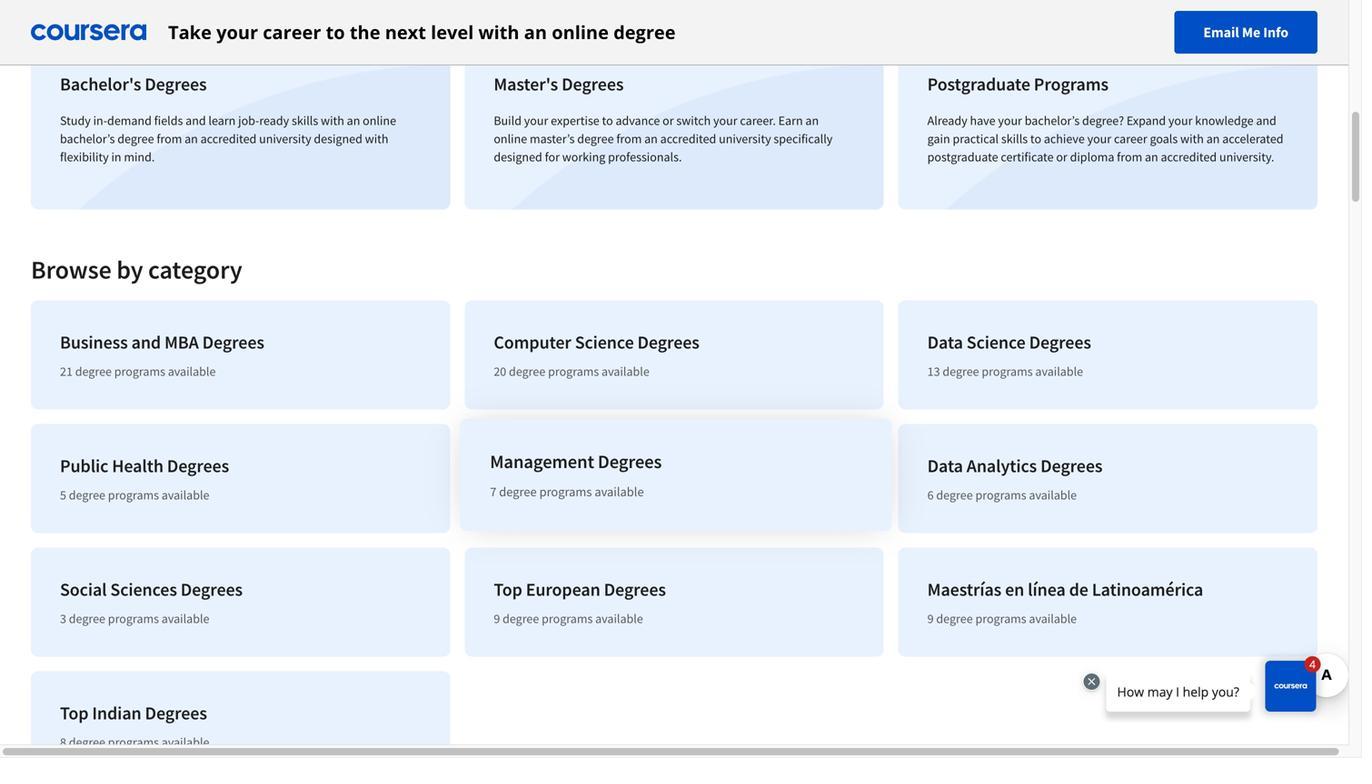 Task type: locate. For each thing, give the bounding box(es) containing it.
9
[[494, 611, 500, 627], [928, 611, 934, 627]]

0 horizontal spatial and
[[131, 331, 161, 354]]

9 degree programs available
[[494, 611, 644, 627], [928, 611, 1078, 627]]

1 vertical spatial designed
[[494, 149, 543, 165]]

0 horizontal spatial bachelor's
[[60, 130, 115, 147]]

1 9 from the left
[[494, 611, 500, 627]]

achieve
[[1045, 130, 1085, 147]]

and inside already have your bachelor's degree? expand your knowledge and gain practical skills to achieve your career goals with an accelerated postgraduate certificate or diploma from an accredited university.
[[1257, 112, 1277, 129]]

degree
[[614, 20, 676, 45], [118, 130, 154, 147], [578, 130, 614, 147], [75, 363, 112, 380], [509, 363, 546, 380], [943, 363, 980, 380], [499, 483, 537, 500], [69, 487, 105, 503], [937, 487, 973, 503], [69, 611, 105, 627], [503, 611, 539, 627], [937, 611, 973, 627], [69, 734, 105, 751]]

1 vertical spatial online
[[363, 112, 396, 129]]

programs down computer science degrees
[[548, 363, 599, 380]]

degree right the 13
[[943, 363, 980, 380]]

available down data analytics degrees
[[1030, 487, 1078, 503]]

1 vertical spatial top
[[60, 702, 89, 725]]

available down data science degrees
[[1036, 363, 1084, 380]]

21 degree programs available
[[60, 363, 216, 380]]

1 horizontal spatial 9
[[928, 611, 934, 627]]

online up master's degrees
[[552, 20, 609, 45]]

an
[[524, 20, 547, 45], [347, 112, 360, 129], [806, 112, 819, 129], [185, 130, 198, 147], [645, 130, 658, 147], [1207, 130, 1221, 147], [1146, 149, 1159, 165]]

9 degree programs available down en
[[928, 611, 1078, 627]]

university inside build your expertise to advance or switch your career. earn an online master's degree from an accredited university specifically designed for working professionals.
[[719, 130, 772, 147]]

available for data science degrees
[[1036, 363, 1084, 380]]

goals
[[1151, 130, 1179, 147]]

2 university from the left
[[719, 130, 772, 147]]

computer science degrees
[[494, 331, 700, 354]]

degree down european
[[503, 611, 539, 627]]

online down build
[[494, 130, 528, 147]]

accredited inside already have your bachelor's degree? expand your knowledge and gain practical skills to achieve your career goals with an accelerated postgraduate certificate or diploma from an accredited university.
[[1162, 149, 1218, 165]]

degree right "21"
[[75, 363, 112, 380]]

programs for management degrees
[[540, 483, 592, 500]]

programs down european
[[542, 611, 593, 627]]

1 horizontal spatial top
[[494, 578, 523, 601]]

social
[[60, 578, 107, 601]]

2 horizontal spatial to
[[1031, 130, 1042, 147]]

1 horizontal spatial or
[[1057, 149, 1068, 165]]

1 vertical spatial skills
[[1002, 130, 1028, 147]]

mba
[[165, 331, 199, 354]]

from down advance
[[617, 130, 642, 147]]

maestrías en línea de latinoamérica
[[928, 578, 1204, 601]]

1 horizontal spatial accredited
[[661, 130, 717, 147]]

take
[[168, 20, 212, 45]]

with
[[479, 20, 520, 45], [321, 112, 344, 129], [365, 130, 389, 147], [1181, 130, 1205, 147]]

degree inside study in-demand fields and learn job-ready skills with an online bachelor's degree from an accredited university designed with flexibility in mind.
[[118, 130, 154, 147]]

top european degrees
[[494, 578, 666, 601]]

your
[[216, 20, 258, 45], [524, 112, 549, 129], [714, 112, 738, 129], [999, 112, 1023, 129], [1169, 112, 1193, 129], [1088, 130, 1112, 147]]

career inside already have your bachelor's degree? expand your knowledge and gain practical skills to achieve your career goals with an accelerated postgraduate certificate or diploma from an accredited university.
[[1115, 130, 1148, 147]]

bachelor's up the 'achieve'
[[1025, 112, 1080, 129]]

degree right 3
[[69, 611, 105, 627]]

1 university from the left
[[259, 130, 312, 147]]

accredited inside study in-demand fields and learn job-ready skills with an online bachelor's degree from an accredited university designed with flexibility in mind.
[[201, 130, 257, 147]]

degree for data analytics degrees
[[937, 487, 973, 503]]

have
[[971, 112, 996, 129]]

specifically
[[774, 130, 833, 147]]

0 horizontal spatial or
[[663, 112, 674, 129]]

from for bachelor's degrees
[[157, 130, 182, 147]]

to inside build your expertise to advance or switch your career. earn an online master's degree from an accredited university specifically designed for working professionals.
[[602, 112, 613, 129]]

0 vertical spatial online
[[552, 20, 609, 45]]

programs down analytics
[[976, 487, 1027, 503]]

programs
[[1035, 73, 1109, 95]]

2 9 degree programs available from the left
[[928, 611, 1078, 627]]

available for business and mba degrees
[[168, 363, 216, 380]]

available down línea
[[1030, 611, 1078, 627]]

take your career to the next level with an online degree
[[168, 20, 676, 45]]

9 down maestrías
[[928, 611, 934, 627]]

online
[[552, 20, 609, 45], [363, 112, 396, 129], [494, 130, 528, 147]]

career
[[263, 20, 321, 45], [1115, 130, 1148, 147]]

programs down sciences
[[108, 611, 159, 627]]

available down computer science degrees
[[602, 363, 650, 380]]

bachelor's degrees
[[60, 73, 207, 95]]

2 horizontal spatial accredited
[[1162, 149, 1218, 165]]

available down mba
[[168, 363, 216, 380]]

0 horizontal spatial science
[[575, 331, 634, 354]]

1 science from the left
[[575, 331, 634, 354]]

already
[[928, 112, 968, 129]]

1 vertical spatial career
[[1115, 130, 1148, 147]]

available down "top indian degrees"
[[162, 734, 210, 751]]

degree up working
[[578, 130, 614, 147]]

ready
[[259, 112, 289, 129]]

online inside study in-demand fields and learn job-ready skills with an online bachelor's degree from an accredited university designed with flexibility in mind.
[[363, 112, 396, 129]]

accelerated
[[1223, 130, 1284, 147]]

data
[[928, 331, 964, 354], [928, 455, 964, 477]]

bachelor's up flexibility
[[60, 130, 115, 147]]

2 vertical spatial online
[[494, 130, 528, 147]]

your up "master's"
[[524, 112, 549, 129]]

bachelor's inside study in-demand fields and learn job-ready skills with an online bachelor's degree from an accredited university designed with flexibility in mind.
[[60, 130, 115, 147]]

skills right ready
[[292, 112, 318, 129]]

management degrees
[[490, 450, 662, 474]]

online inside build your expertise to advance or switch your career. earn an online master's degree from an accredited university specifically designed for working professionals.
[[494, 130, 528, 147]]

2 science from the left
[[967, 331, 1026, 354]]

degree up mind. on the left
[[118, 130, 154, 147]]

career down expand
[[1115, 130, 1148, 147]]

1 horizontal spatial from
[[617, 130, 642, 147]]

2 9 from the left
[[928, 611, 934, 627]]

available for data analytics degrees
[[1030, 487, 1078, 503]]

programs for business and mba degrees
[[114, 363, 165, 380]]

1 horizontal spatial science
[[967, 331, 1026, 354]]

top up 8 on the bottom of page
[[60, 702, 89, 725]]

degree for business and mba degrees
[[75, 363, 112, 380]]

0 horizontal spatial from
[[157, 130, 182, 147]]

science
[[575, 331, 634, 354], [967, 331, 1026, 354]]

email
[[1204, 23, 1240, 41]]

university for master's degrees
[[719, 130, 772, 147]]

0 horizontal spatial top
[[60, 702, 89, 725]]

info
[[1264, 23, 1289, 41]]

2 horizontal spatial online
[[552, 20, 609, 45]]

available for top european degrees
[[596, 611, 644, 627]]

available
[[168, 363, 216, 380], [602, 363, 650, 380], [1036, 363, 1084, 380], [595, 483, 644, 500], [162, 487, 210, 503], [1030, 487, 1078, 503], [162, 611, 210, 627], [596, 611, 644, 627], [1030, 611, 1078, 627], [162, 734, 210, 751]]

degree right 20
[[509, 363, 546, 380]]

designed
[[314, 130, 363, 147], [494, 149, 543, 165]]

data for data analytics degrees
[[928, 455, 964, 477]]

data analytics degrees
[[928, 455, 1103, 477]]

university for bachelor's degrees
[[259, 130, 312, 147]]

1 horizontal spatial and
[[186, 112, 206, 129]]

1 horizontal spatial university
[[719, 130, 772, 147]]

1 vertical spatial bachelor's
[[60, 130, 115, 147]]

degree for maestrías en línea de latinoamérica
[[937, 611, 973, 627]]

accredited down learn
[[201, 130, 257, 147]]

data up the 13
[[928, 331, 964, 354]]

build
[[494, 112, 522, 129]]

20
[[494, 363, 507, 380]]

2 vertical spatial to
[[1031, 130, 1042, 147]]

0 horizontal spatial accredited
[[201, 130, 257, 147]]

degree right 5
[[69, 487, 105, 503]]

available down the management degrees at the bottom left of page
[[595, 483, 644, 500]]

from down fields
[[157, 130, 182, 147]]

programs down data science degrees
[[982, 363, 1033, 380]]

data up 6
[[928, 455, 964, 477]]

9 down top european degrees
[[494, 611, 500, 627]]

1 vertical spatial to
[[602, 112, 613, 129]]

available down top european degrees
[[596, 611, 644, 627]]

online for master's degrees
[[494, 130, 528, 147]]

línea
[[1028, 578, 1066, 601]]

programs down "top indian degrees"
[[108, 734, 159, 751]]

1 horizontal spatial bachelor's
[[1025, 112, 1080, 129]]

2 horizontal spatial and
[[1257, 112, 1277, 129]]

programs down en
[[976, 611, 1027, 627]]

to for the
[[326, 20, 345, 45]]

0 horizontal spatial 9 degree programs available
[[494, 611, 644, 627]]

2 horizontal spatial from
[[1118, 149, 1143, 165]]

your up goals
[[1169, 112, 1193, 129]]

to
[[326, 20, 345, 45], [602, 112, 613, 129], [1031, 130, 1042, 147]]

and
[[186, 112, 206, 129], [1257, 112, 1277, 129], [131, 331, 161, 354]]

1 vertical spatial data
[[928, 455, 964, 477]]

2 data from the top
[[928, 455, 964, 477]]

to up "certificate"
[[1031, 130, 1042, 147]]

from right diploma
[[1118, 149, 1143, 165]]

university down career.
[[719, 130, 772, 147]]

top left european
[[494, 578, 523, 601]]

0 vertical spatial to
[[326, 20, 345, 45]]

8
[[60, 734, 66, 751]]

programs down business and mba degrees
[[114, 363, 165, 380]]

degree right 8 on the bottom of page
[[69, 734, 105, 751]]

1 horizontal spatial designed
[[494, 149, 543, 165]]

degree up advance
[[614, 20, 676, 45]]

20 degree programs available
[[494, 363, 650, 380]]

1 horizontal spatial to
[[602, 112, 613, 129]]

degree right 7
[[499, 483, 537, 500]]

programs for maestrías en línea de latinoamérica
[[976, 611, 1027, 627]]

degree right 6
[[937, 487, 973, 503]]

9 for top
[[494, 611, 500, 627]]

skills
[[292, 112, 318, 129], [1002, 130, 1028, 147]]

degree for top european degrees
[[503, 611, 539, 627]]

degree for computer science degrees
[[509, 363, 546, 380]]

and up accelerated
[[1257, 112, 1277, 129]]

top
[[494, 578, 523, 601], [60, 702, 89, 725]]

1 horizontal spatial career
[[1115, 130, 1148, 147]]

0 vertical spatial top
[[494, 578, 523, 601]]

and inside management degrees list
[[131, 331, 161, 354]]

and up 21 degree programs available on the left
[[131, 331, 161, 354]]

science up 20 degree programs available
[[575, 331, 634, 354]]

accredited down switch
[[661, 130, 717, 147]]

online down "the"
[[363, 112, 396, 129]]

9 degree programs available down european
[[494, 611, 644, 627]]

accredited down goals
[[1162, 149, 1218, 165]]

0 horizontal spatial designed
[[314, 130, 363, 147]]

programs
[[114, 363, 165, 380], [548, 363, 599, 380], [982, 363, 1033, 380], [540, 483, 592, 500], [108, 487, 159, 503], [976, 487, 1027, 503], [108, 611, 159, 627], [542, 611, 593, 627], [976, 611, 1027, 627], [108, 734, 159, 751]]

degrees
[[145, 73, 207, 95], [562, 73, 624, 95], [202, 331, 265, 354], [638, 331, 700, 354], [1030, 331, 1092, 354], [598, 450, 662, 474], [167, 455, 229, 477], [1041, 455, 1103, 477], [181, 578, 243, 601], [604, 578, 666, 601], [145, 702, 207, 725]]

to left "the"
[[326, 20, 345, 45]]

7
[[490, 483, 497, 500]]

the
[[350, 20, 381, 45]]

0 vertical spatial or
[[663, 112, 674, 129]]

programs for data analytics degrees
[[976, 487, 1027, 503]]

degree down maestrías
[[937, 611, 973, 627]]

0 vertical spatial designed
[[314, 130, 363, 147]]

0 horizontal spatial to
[[326, 20, 345, 45]]

1 9 degree programs available from the left
[[494, 611, 644, 627]]

from inside study in-demand fields and learn job-ready skills with an online bachelor's degree from an accredited university designed with flexibility in mind.
[[157, 130, 182, 147]]

9 degree programs available for en
[[928, 611, 1078, 627]]

designed inside study in-demand fields and learn job-ready skills with an online bachelor's degree from an accredited university designed with flexibility in mind.
[[314, 130, 363, 147]]

programs down the management degrees at the bottom left of page
[[540, 483, 592, 500]]

programs for top indian degrees
[[108, 734, 159, 751]]

social sciences degrees
[[60, 578, 243, 601]]

0 horizontal spatial online
[[363, 112, 396, 129]]

science up 13 degree programs available
[[967, 331, 1026, 354]]

available down social sciences degrees
[[162, 611, 210, 627]]

from inside build your expertise to advance or switch your career. earn an online master's degree from an accredited university specifically designed for working professionals.
[[617, 130, 642, 147]]

and left learn
[[186, 112, 206, 129]]

to left advance
[[602, 112, 613, 129]]

degree inside build your expertise to advance or switch your career. earn an online master's degree from an accredited university specifically designed for working professionals.
[[578, 130, 614, 147]]

0 vertical spatial data
[[928, 331, 964, 354]]

1 horizontal spatial 9 degree programs available
[[928, 611, 1078, 627]]

1 data from the top
[[928, 331, 964, 354]]

programs down health
[[108, 487, 159, 503]]

1 horizontal spatial online
[[494, 130, 528, 147]]

accredited inside build your expertise to advance or switch your career. earn an online master's degree from an accredited university specifically designed for working professionals.
[[661, 130, 717, 147]]

available down public health degrees
[[162, 487, 210, 503]]

certificate
[[1001, 149, 1054, 165]]

0 horizontal spatial skills
[[292, 112, 318, 129]]

or inside build your expertise to advance or switch your career. earn an online master's degree from an accredited university specifically designed for working professionals.
[[663, 112, 674, 129]]

0 horizontal spatial university
[[259, 130, 312, 147]]

0 vertical spatial skills
[[292, 112, 318, 129]]

working
[[563, 149, 606, 165]]

0 vertical spatial bachelor's
[[1025, 112, 1080, 129]]

skills inside already have your bachelor's degree? expand your knowledge and gain practical skills to achieve your career goals with an accelerated postgraduate certificate or diploma from an accredited university.
[[1002, 130, 1028, 147]]

list
[[24, 20, 1326, 217]]

skills up "certificate"
[[1002, 130, 1028, 147]]

0 horizontal spatial 9
[[494, 611, 500, 627]]

available for maestrías en línea de latinoamérica
[[1030, 611, 1078, 627]]

1 vertical spatial or
[[1057, 149, 1068, 165]]

available for top indian degrees
[[162, 734, 210, 751]]

career left "the"
[[263, 20, 321, 45]]

degree for data science degrees
[[943, 363, 980, 380]]

postgraduate
[[928, 73, 1031, 95]]

with inside already have your bachelor's degree? expand your knowledge and gain practical skills to achieve your career goals with an accelerated postgraduate certificate or diploma from an accredited university.
[[1181, 130, 1205, 147]]

from inside already have your bachelor's degree? expand your knowledge and gain practical skills to achieve your career goals with an accelerated postgraduate certificate or diploma from an accredited university.
[[1118, 149, 1143, 165]]

accredited
[[201, 130, 257, 147], [661, 130, 717, 147], [1162, 149, 1218, 165]]

university down ready
[[259, 130, 312, 147]]

1 horizontal spatial skills
[[1002, 130, 1028, 147]]

0 vertical spatial career
[[263, 20, 321, 45]]

3 degree programs available
[[60, 611, 210, 627]]

available for public health degrees
[[162, 487, 210, 503]]

or left switch
[[663, 112, 674, 129]]

university inside study in-demand fields and learn job-ready skills with an online bachelor's degree from an accredited university designed with flexibility in mind.
[[259, 130, 312, 147]]

from
[[157, 130, 182, 147], [617, 130, 642, 147], [1118, 149, 1143, 165]]

or down the 'achieve'
[[1057, 149, 1068, 165]]



Task type: describe. For each thing, give the bounding box(es) containing it.
public
[[60, 455, 108, 477]]

postgraduate programs
[[928, 73, 1109, 95]]

management degrees list
[[24, 293, 1326, 758]]

coursera image
[[31, 18, 146, 47]]

sciences
[[110, 578, 177, 601]]

top for top european degrees
[[494, 578, 523, 601]]

business
[[60, 331, 128, 354]]

21
[[60, 363, 73, 380]]

8 degree programs available
[[60, 734, 210, 751]]

study in-demand fields and learn job-ready skills with an online bachelor's degree from an accredited university designed with flexibility in mind.
[[60, 112, 396, 165]]

accredited for master's degrees
[[661, 130, 717, 147]]

fields
[[154, 112, 183, 129]]

gain
[[928, 130, 951, 147]]

browse by category
[[31, 254, 242, 286]]

already have your bachelor's degree? expand your knowledge and gain practical skills to achieve your career goals with an accelerated postgraduate certificate or diploma from an accredited university.
[[928, 112, 1284, 165]]

flexibility
[[60, 149, 109, 165]]

career.
[[740, 112, 776, 129]]

9 degree programs available for european
[[494, 611, 644, 627]]

programs for public health degrees
[[108, 487, 159, 503]]

mind.
[[124, 149, 155, 165]]

diploma
[[1071, 149, 1115, 165]]

practical
[[953, 130, 999, 147]]

level
[[431, 20, 474, 45]]

de
[[1070, 578, 1089, 601]]

and inside study in-demand fields and learn job-ready skills with an online bachelor's degree from an accredited university designed with flexibility in mind.
[[186, 112, 206, 129]]

degree?
[[1083, 112, 1125, 129]]

6 degree programs available
[[928, 487, 1078, 503]]

latinoamérica
[[1093, 578, 1204, 601]]

programs for data science degrees
[[982, 363, 1033, 380]]

indian
[[92, 702, 142, 725]]

email me info button
[[1175, 11, 1318, 54]]

13 degree programs available
[[928, 363, 1084, 380]]

next
[[385, 20, 426, 45]]

available for management degrees
[[595, 483, 644, 500]]

top indian degrees
[[60, 702, 207, 725]]

expand
[[1127, 112, 1167, 129]]

list containing bachelor's degrees
[[24, 20, 1326, 217]]

demand
[[107, 112, 152, 129]]

0 horizontal spatial career
[[263, 20, 321, 45]]

degree for social sciences degrees
[[69, 611, 105, 627]]

degree for top indian degrees
[[69, 734, 105, 751]]

bachelor's inside already have your bachelor's degree? expand your knowledge and gain practical skills to achieve your career goals with an accelerated postgraduate certificate or diploma from an accredited university.
[[1025, 112, 1080, 129]]

email me info
[[1204, 23, 1289, 41]]

programs for top european degrees
[[542, 611, 593, 627]]

top for top indian degrees
[[60, 702, 89, 725]]

degree for management degrees
[[499, 483, 537, 500]]

5
[[60, 487, 66, 503]]

learn
[[209, 112, 236, 129]]

build your expertise to advance or switch your career. earn an online master's degree from an accredited university specifically designed for working professionals.
[[494, 112, 833, 165]]

6
[[928, 487, 934, 503]]

en
[[1006, 578, 1025, 601]]

switch
[[677, 112, 711, 129]]

science for computer
[[575, 331, 634, 354]]

bachelor's
[[60, 73, 141, 95]]

skills inside study in-demand fields and learn job-ready skills with an online bachelor's degree from an accredited university designed with flexibility in mind.
[[292, 112, 318, 129]]

master's degrees
[[494, 73, 624, 95]]

master's
[[530, 130, 575, 147]]

analytics
[[967, 455, 1038, 477]]

health
[[112, 455, 164, 477]]

by
[[117, 254, 143, 286]]

data for data science degrees
[[928, 331, 964, 354]]

professionals.
[[608, 149, 682, 165]]

master's
[[494, 73, 558, 95]]

programs for computer science degrees
[[548, 363, 599, 380]]

9 for maestrías
[[928, 611, 934, 627]]

13
[[928, 363, 941, 380]]

computer
[[494, 331, 572, 354]]

7 degree programs available
[[490, 483, 644, 500]]

university.
[[1220, 149, 1275, 165]]

public health degrees
[[60, 455, 229, 477]]

designed inside build your expertise to advance or switch your career. earn an online master's degree from an accredited university specifically designed for working professionals.
[[494, 149, 543, 165]]

online for bachelor's degrees
[[363, 112, 396, 129]]

maestrías
[[928, 578, 1002, 601]]

to inside already have your bachelor's degree? expand your knowledge and gain practical skills to achieve your career goals with an accelerated postgraduate certificate or diploma from an accredited university.
[[1031, 130, 1042, 147]]

knowledge
[[1196, 112, 1254, 129]]

your right switch
[[714, 112, 738, 129]]

earn
[[779, 112, 803, 129]]

study
[[60, 112, 91, 129]]

to for advance
[[602, 112, 613, 129]]

degree for public health degrees
[[69, 487, 105, 503]]

your down the degree?
[[1088, 130, 1112, 147]]

category
[[148, 254, 242, 286]]

your right the take
[[216, 20, 258, 45]]

programs for social sciences degrees
[[108, 611, 159, 627]]

me
[[1243, 23, 1261, 41]]

3
[[60, 611, 66, 627]]

postgraduate
[[928, 149, 999, 165]]

management
[[490, 450, 594, 474]]

available for social sciences degrees
[[162, 611, 210, 627]]

in
[[111, 149, 121, 165]]

in-
[[93, 112, 107, 129]]

european
[[526, 578, 601, 601]]

job-
[[238, 112, 259, 129]]

data science degrees
[[928, 331, 1092, 354]]

expertise
[[551, 112, 600, 129]]

science for data
[[967, 331, 1026, 354]]

browse
[[31, 254, 112, 286]]

from for master's degrees
[[617, 130, 642, 147]]

or inside already have your bachelor's degree? expand your knowledge and gain practical skills to achieve your career goals with an accelerated postgraduate certificate or diploma from an accredited university.
[[1057, 149, 1068, 165]]

for
[[545, 149, 560, 165]]

accredited for bachelor's degrees
[[201, 130, 257, 147]]

5 degree programs available
[[60, 487, 210, 503]]

your right have
[[999, 112, 1023, 129]]

advance
[[616, 112, 660, 129]]

available for computer science degrees
[[602, 363, 650, 380]]



Task type: vqa. For each thing, say whether or not it's contained in the screenshot.


